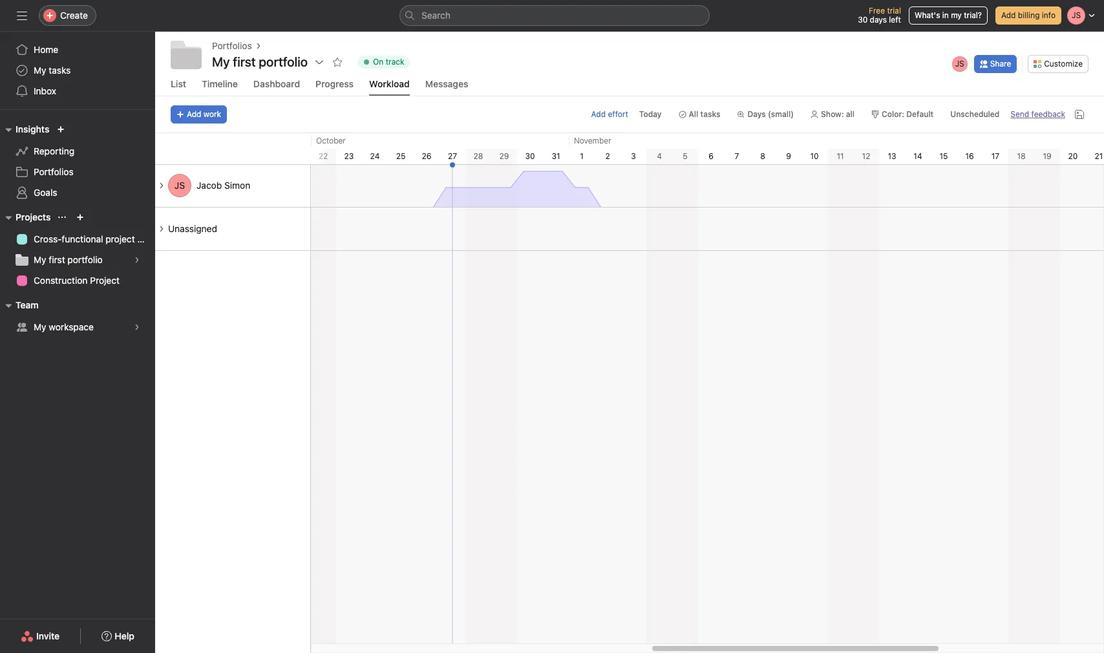 Task type: describe. For each thing, give the bounding box(es) containing it.
search button
[[400, 5, 710, 26]]

1 horizontal spatial js
[[955, 59, 965, 68]]

add for add effort
[[591, 109, 606, 119]]

on track
[[373, 57, 404, 67]]

unassigned
[[168, 223, 217, 234]]

in
[[943, 10, 949, 20]]

insights button
[[0, 122, 49, 137]]

color:
[[882, 109, 905, 119]]

show options, current sort, top image
[[58, 213, 66, 221]]

12
[[862, 151, 871, 161]]

my workspace
[[34, 321, 94, 332]]

0 vertical spatial portfolios
[[212, 40, 252, 51]]

insights element
[[0, 118, 155, 206]]

18
[[1017, 151, 1026, 161]]

17
[[992, 151, 1000, 161]]

send feedback
[[1011, 109, 1066, 119]]

my for my first portfolio
[[212, 54, 230, 69]]

trial?
[[964, 10, 982, 20]]

add for add work
[[187, 109, 201, 119]]

5
[[683, 151, 688, 161]]

insights
[[16, 124, 49, 134]]

(small)
[[768, 109, 794, 119]]

25
[[396, 151, 406, 161]]

9
[[786, 151, 791, 161]]

help
[[115, 630, 134, 641]]

first
[[49, 254, 65, 265]]

6
[[709, 151, 714, 161]]

workload
[[369, 78, 410, 89]]

inbox
[[34, 85, 56, 96]]

hide sidebar image
[[17, 10, 27, 21]]

my
[[951, 10, 962, 20]]

29
[[500, 151, 509, 161]]

today
[[639, 109, 662, 119]]

november 1
[[574, 136, 611, 161]]

8
[[761, 151, 765, 161]]

4
[[657, 151, 662, 161]]

my for my workspace
[[34, 321, 46, 332]]

my workspace link
[[8, 317, 147, 338]]

11
[[837, 151, 844, 161]]

13
[[888, 151, 897, 161]]

feedback
[[1032, 109, 1066, 119]]

on
[[373, 57, 384, 67]]

color: default button
[[866, 105, 940, 124]]

show: all button
[[805, 105, 861, 124]]

search list box
[[400, 5, 710, 26]]

see details, my workspace image
[[133, 323, 141, 331]]

my first portfolio link
[[8, 250, 147, 270]]

share button
[[974, 55, 1017, 73]]

home
[[34, 44, 58, 55]]

create button
[[39, 5, 96, 26]]

21
[[1095, 151, 1103, 161]]

what's in my trial?
[[915, 10, 982, 20]]

7
[[735, 151, 739, 161]]

cross-functional project plan
[[34, 233, 155, 244]]

all
[[689, 109, 699, 119]]

days (small)
[[748, 109, 794, 119]]

november
[[574, 136, 611, 145]]

add for add billing info
[[1002, 10, 1016, 20]]

functional
[[62, 233, 103, 244]]

unscheduled button
[[945, 105, 1006, 124]]

days
[[870, 15, 887, 25]]

portfolios inside insights element
[[34, 166, 73, 177]]

construction project link
[[8, 270, 147, 291]]

list link
[[171, 78, 186, 96]]

default
[[907, 109, 934, 119]]

19
[[1043, 151, 1052, 161]]

1 vertical spatial 30
[[525, 151, 535, 161]]

tasks for all tasks
[[701, 109, 721, 119]]

show options image
[[314, 57, 325, 67]]

goals
[[34, 187, 57, 198]]

free trial 30 days left
[[858, 6, 901, 25]]

cross-functional project plan link
[[8, 229, 155, 250]]

reporting
[[34, 145, 74, 156]]

dashboard link
[[253, 78, 300, 96]]

workload link
[[369, 78, 410, 96]]

on track button
[[352, 53, 415, 71]]

goals link
[[8, 182, 147, 203]]

1
[[580, 151, 584, 161]]

16
[[966, 151, 974, 161]]

0 vertical spatial portfolios link
[[212, 39, 252, 53]]

progress
[[316, 78, 354, 89]]

15
[[940, 151, 948, 161]]

team
[[16, 299, 39, 310]]



Task type: vqa. For each thing, say whether or not it's contained in the screenshot.
Incomplete tasks
no



Task type: locate. For each thing, give the bounding box(es) containing it.
10
[[810, 151, 819, 161]]

1 horizontal spatial tasks
[[701, 109, 721, 119]]

my
[[212, 54, 230, 69], [34, 65, 46, 76], [34, 254, 46, 265], [34, 321, 46, 332]]

track
[[386, 57, 404, 67]]

all tasks
[[689, 109, 721, 119]]

0 horizontal spatial js
[[175, 180, 185, 191]]

2
[[605, 151, 610, 161]]

timeline
[[202, 78, 238, 89]]

send feedback link
[[1011, 109, 1066, 120]]

26
[[422, 151, 432, 161]]

0 horizontal spatial add
[[187, 109, 201, 119]]

info
[[1042, 10, 1056, 20]]

new image
[[57, 125, 65, 133]]

1 vertical spatial portfolios
[[34, 166, 73, 177]]

workspace
[[49, 321, 94, 332]]

portfolios up my first portfolio on the left of the page
[[212, 40, 252, 51]]

all
[[846, 109, 855, 119]]

2 horizontal spatial add
[[1002, 10, 1016, 20]]

0 horizontal spatial portfolios link
[[8, 162, 147, 182]]

invite
[[36, 630, 60, 641]]

30
[[858, 15, 868, 25], [525, 151, 535, 161]]

tasks inside my tasks link
[[49, 65, 71, 76]]

tasks
[[49, 65, 71, 76], [701, 109, 721, 119]]

1 horizontal spatial add
[[591, 109, 606, 119]]

28
[[474, 151, 483, 161]]

0 vertical spatial js
[[955, 59, 965, 68]]

teams element
[[0, 294, 155, 340]]

my tasks link
[[8, 60, 147, 81]]

projects button
[[0, 210, 51, 225]]

js left jacob
[[175, 180, 185, 191]]

portfolios link inside insights element
[[8, 162, 147, 182]]

projects element
[[0, 206, 155, 294]]

search
[[422, 10, 451, 21]]

cross-
[[34, 233, 62, 244]]

jacob
[[197, 180, 222, 191]]

october
[[316, 136, 346, 145]]

portfolio
[[68, 254, 103, 265]]

unscheduled
[[951, 109, 1000, 119]]

0 horizontal spatial 30
[[525, 151, 535, 161]]

my for my first portfolio
[[34, 254, 46, 265]]

share
[[990, 59, 1011, 68]]

tasks down home
[[49, 65, 71, 76]]

add left the effort
[[591, 109, 606, 119]]

30 inside the free trial 30 days left
[[858, 15, 868, 25]]

1 horizontal spatial 30
[[858, 15, 868, 25]]

1 horizontal spatial portfolios link
[[212, 39, 252, 53]]

14
[[914, 151, 922, 161]]

24
[[370, 151, 380, 161]]

what's in my trial? button
[[909, 6, 988, 25]]

portfolios link up my first portfolio on the left of the page
[[212, 39, 252, 53]]

today button
[[634, 105, 668, 124]]

add left work
[[187, 109, 201, 119]]

30 left the 31
[[525, 151, 535, 161]]

my first portfolio
[[212, 54, 308, 69]]

my inside projects element
[[34, 254, 46, 265]]

free
[[869, 6, 885, 16]]

add effort
[[591, 109, 628, 119]]

1 vertical spatial tasks
[[701, 109, 721, 119]]

my down team
[[34, 321, 46, 332]]

new project or portfolio image
[[77, 213, 84, 221]]

portfolios
[[212, 40, 252, 51], [34, 166, 73, 177]]

portfolios link down the reporting
[[8, 162, 147, 182]]

add effort button
[[591, 109, 628, 119]]

home link
[[8, 39, 147, 60]]

reporting link
[[8, 141, 147, 162]]

tasks for my tasks
[[49, 65, 71, 76]]

0 vertical spatial tasks
[[49, 65, 71, 76]]

add inside button
[[187, 109, 201, 119]]

effort
[[608, 109, 628, 119]]

color: default
[[882, 109, 934, 119]]

1 vertical spatial js
[[175, 180, 185, 191]]

show: all
[[821, 109, 855, 119]]

add left billing
[[1002, 10, 1016, 20]]

add to starred image
[[332, 57, 343, 67]]

23
[[344, 151, 354, 161]]

tasks right all
[[701, 109, 721, 119]]

20
[[1069, 151, 1078, 161]]

30 left days
[[858, 15, 868, 25]]

js
[[955, 59, 965, 68], [175, 180, 185, 191]]

my up timeline
[[212, 54, 230, 69]]

js left share button in the right of the page
[[955, 59, 965, 68]]

1 horizontal spatial portfolios
[[212, 40, 252, 51]]

tasks inside 'all tasks' dropdown button
[[701, 109, 721, 119]]

add billing info
[[1002, 10, 1056, 20]]

what's
[[915, 10, 940, 20]]

customize button
[[1028, 55, 1089, 73]]

my left first
[[34, 254, 46, 265]]

billing
[[1018, 10, 1040, 20]]

first portfolio
[[233, 54, 308, 69]]

construction project
[[34, 275, 120, 286]]

left
[[889, 15, 901, 25]]

my tasks
[[34, 65, 71, 76]]

messages
[[425, 78, 468, 89]]

0 horizontal spatial portfolios
[[34, 166, 73, 177]]

my up inbox on the top of the page
[[34, 65, 46, 76]]

dashboard
[[253, 78, 300, 89]]

1 vertical spatial portfolios link
[[8, 162, 147, 182]]

see details, my first portfolio image
[[133, 256, 141, 264]]

my inside global element
[[34, 65, 46, 76]]

my inside teams element
[[34, 321, 46, 332]]

timeline link
[[202, 78, 238, 96]]

invite button
[[12, 625, 68, 648]]

jacob simon
[[197, 180, 250, 191]]

add work button
[[171, 105, 227, 124]]

messages link
[[425, 78, 468, 96]]

global element
[[0, 32, 155, 109]]

31
[[552, 151, 560, 161]]

3
[[631, 151, 636, 161]]

save layout as default image
[[1075, 109, 1085, 120]]

days
[[748, 109, 766, 119]]

plan
[[137, 233, 155, 244]]

add inside button
[[1002, 10, 1016, 20]]

27
[[448, 151, 457, 161]]

project
[[90, 275, 120, 286]]

customize
[[1044, 59, 1083, 68]]

project
[[106, 233, 135, 244]]

0 vertical spatial 30
[[858, 15, 868, 25]]

portfolios down the reporting
[[34, 166, 73, 177]]

my for my tasks
[[34, 65, 46, 76]]

all tasks button
[[673, 105, 726, 124]]

work
[[204, 109, 221, 119]]

0 horizontal spatial tasks
[[49, 65, 71, 76]]

my first portfolio
[[34, 254, 103, 265]]



